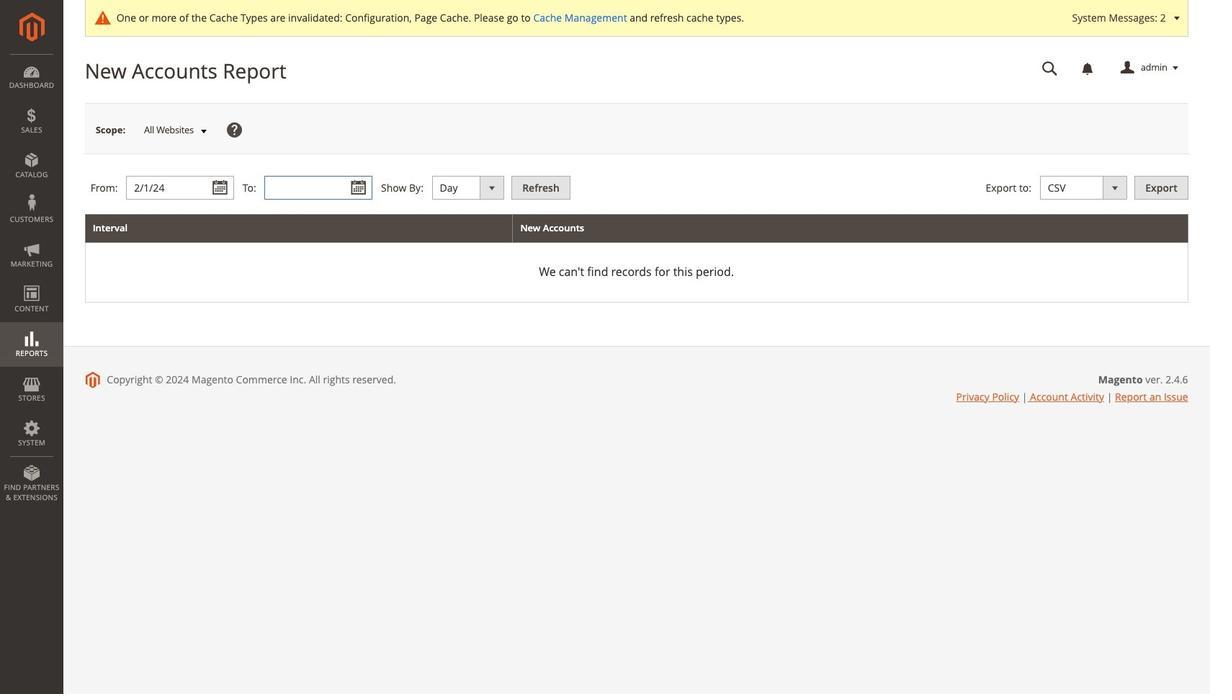 Task type: locate. For each thing, give the bounding box(es) containing it.
menu bar
[[0, 54, 63, 510]]

None text field
[[126, 176, 234, 200]]

None text field
[[1033, 55, 1069, 81], [265, 176, 373, 200], [1033, 55, 1069, 81], [265, 176, 373, 200]]



Task type: describe. For each thing, give the bounding box(es) containing it.
magento admin panel image
[[19, 12, 44, 42]]



